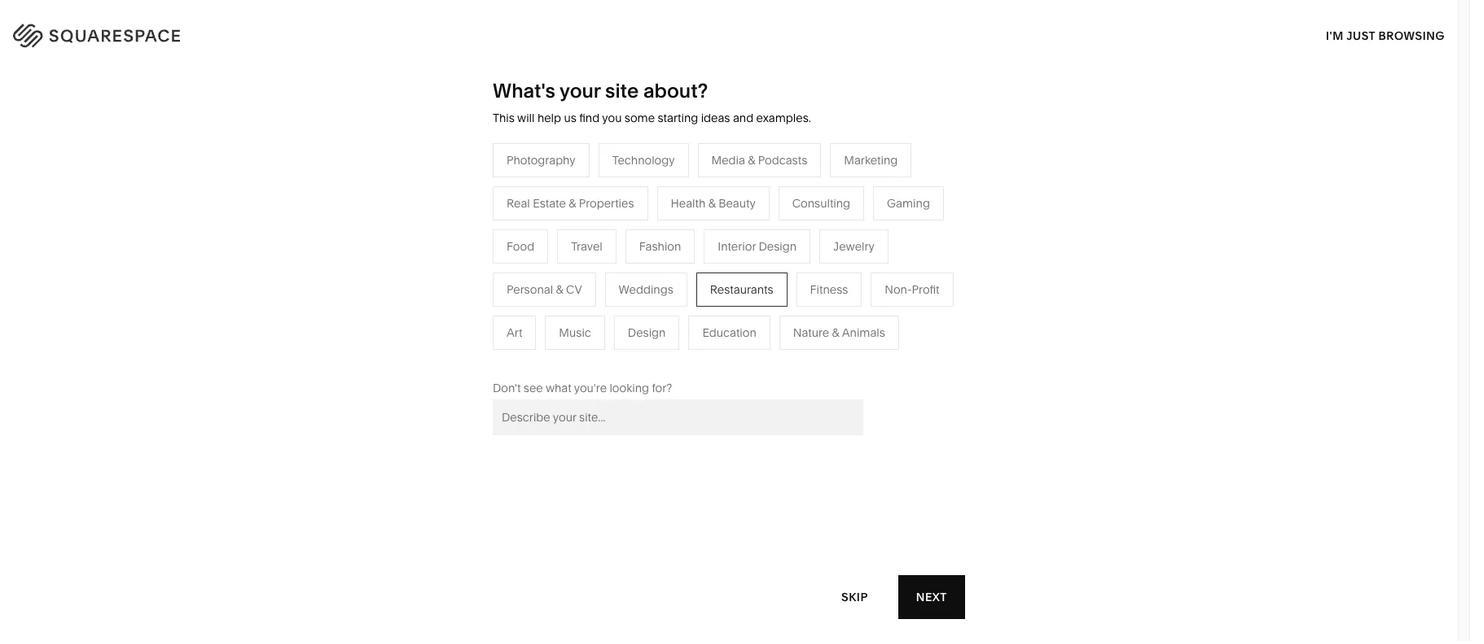 Task type: locate. For each thing, give the bounding box(es) containing it.
1 horizontal spatial media
[[712, 153, 745, 168]]

travel up cv
[[571, 239, 603, 254]]

log             in
[[1399, 25, 1438, 40]]

0 horizontal spatial restaurants
[[586, 251, 649, 265]]

0 horizontal spatial media
[[586, 275, 620, 290]]

1 vertical spatial properties
[[658, 348, 713, 363]]

0 horizontal spatial podcasts
[[632, 275, 682, 290]]

fitness
[[758, 275, 796, 290], [810, 283, 848, 297]]

nature & animals down home & decor link
[[758, 251, 850, 265]]

podcasts down examples.
[[758, 153, 808, 168]]

media & podcasts down restaurants link
[[586, 275, 682, 290]]

0 vertical spatial podcasts
[[758, 153, 808, 168]]

what
[[546, 381, 572, 396]]

see
[[524, 381, 543, 396]]

Music radio
[[545, 316, 605, 350]]

0 vertical spatial non-
[[885, 283, 912, 297]]

animals down fitness radio
[[842, 326, 885, 340]]

properties inside option
[[579, 196, 634, 211]]

media up events
[[586, 275, 620, 290]]

Consulting radio
[[779, 186, 864, 221]]

animals
[[807, 251, 850, 265], [842, 326, 885, 340]]

0 vertical spatial nature & animals
[[758, 251, 850, 265]]

media & podcasts
[[712, 153, 808, 168], [586, 275, 682, 290]]

Art radio
[[493, 316, 536, 350]]

art
[[507, 326, 522, 340]]

media inside media & podcasts option
[[712, 153, 745, 168]]

log             in link
[[1399, 25, 1438, 40]]

skip
[[842, 590, 868, 605]]

home
[[758, 226, 791, 241]]

1 vertical spatial restaurants
[[710, 283, 774, 297]]

weddings down events link
[[586, 324, 641, 339]]

restaurants down travel link
[[586, 251, 649, 265]]

ideas
[[701, 111, 730, 125]]

&
[[748, 153, 755, 168], [569, 196, 576, 211], [708, 196, 716, 211], [793, 226, 801, 241], [797, 251, 804, 265], [622, 275, 630, 290], [556, 283, 563, 297], [479, 300, 487, 314], [832, 326, 840, 340], [648, 348, 655, 363]]

restaurants inside "option"
[[710, 283, 774, 297]]

fitness down interior design
[[758, 275, 796, 290]]

1 vertical spatial estate
[[612, 348, 645, 363]]

0 horizontal spatial estate
[[533, 196, 566, 211]]

properties up travel link
[[579, 196, 634, 211]]

& down home & decor
[[797, 251, 804, 265]]

non-profit
[[885, 283, 940, 297]]

estate
[[533, 196, 566, 211], [612, 348, 645, 363]]

0 vertical spatial estate
[[533, 196, 566, 211]]

fitness link
[[758, 275, 812, 290]]

skip button
[[824, 576, 886, 620]]

travel up restaurants link
[[586, 226, 617, 241]]

examples.
[[756, 111, 811, 125]]

real estate & properties
[[507, 196, 634, 211], [586, 348, 713, 363]]

podcasts inside option
[[758, 153, 808, 168]]

0 vertical spatial media & podcasts
[[712, 153, 808, 168]]

estate down weddings link
[[612, 348, 645, 363]]

0 vertical spatial real estate & properties
[[507, 196, 634, 211]]

real estate & properties up travel option
[[507, 196, 634, 211]]

real estate & properties up the 'for?'
[[586, 348, 713, 363]]

travel link
[[586, 226, 634, 241]]

next button
[[898, 576, 965, 620]]

just
[[1347, 28, 1376, 43]]

& right health
[[708, 196, 716, 211]]

weddings down restaurants link
[[619, 283, 674, 297]]

browsing
[[1379, 28, 1445, 43]]

restaurants
[[586, 251, 649, 265], [710, 283, 774, 297]]

profits
[[516, 300, 550, 314]]

design
[[759, 239, 797, 254], [628, 326, 666, 340]]

real inside option
[[507, 196, 530, 211]]

1 horizontal spatial restaurants
[[710, 283, 774, 297]]

community & non-profits link
[[414, 300, 566, 314]]

1 horizontal spatial media & podcasts
[[712, 153, 808, 168]]

Non-Profit radio
[[871, 273, 954, 307]]

1 horizontal spatial non-
[[885, 283, 912, 297]]

fitness inside fitness radio
[[810, 283, 848, 297]]

1 vertical spatial real
[[586, 348, 609, 363]]

Nature & Animals radio
[[779, 316, 899, 350]]

podcasts
[[758, 153, 808, 168], [632, 275, 682, 290]]

media & podcasts down 'and'
[[712, 153, 808, 168]]

podcasts down fashion
[[632, 275, 682, 290]]

Interior Design radio
[[704, 230, 811, 264]]

0 vertical spatial nature
[[758, 251, 794, 265]]

you're
[[574, 381, 607, 396]]

help
[[538, 111, 561, 125]]

restaurants down interior
[[710, 283, 774, 297]]

0 vertical spatial media
[[712, 153, 745, 168]]

weddings
[[619, 283, 674, 297], [586, 324, 641, 339]]

real
[[507, 196, 530, 211], [586, 348, 609, 363]]

and
[[733, 111, 754, 125]]

1 horizontal spatial podcasts
[[758, 153, 808, 168]]

properties up the 'for?'
[[658, 348, 713, 363]]

Restaurants radio
[[696, 273, 787, 307]]

weddings inside option
[[619, 283, 674, 297]]

1 vertical spatial nature
[[793, 326, 829, 340]]

Design radio
[[614, 316, 680, 350]]

fitness down nature & animals link
[[810, 283, 848, 297]]

gaming
[[887, 196, 930, 211]]

& up travel option
[[569, 196, 576, 211]]

& right home
[[793, 226, 801, 241]]

0 horizontal spatial media & podcasts
[[586, 275, 682, 290]]

nature
[[758, 251, 794, 265], [793, 326, 829, 340]]

0 vertical spatial real
[[507, 196, 530, 211]]

1 horizontal spatial properties
[[658, 348, 713, 363]]

estate inside real estate & properties option
[[533, 196, 566, 211]]

nature down home
[[758, 251, 794, 265]]

local
[[414, 275, 443, 290]]

services
[[482, 251, 528, 265]]

1 horizontal spatial real
[[586, 348, 609, 363]]

nature & animals down fitness radio
[[793, 326, 885, 340]]

properties
[[579, 196, 634, 211], [658, 348, 713, 363]]

1 vertical spatial design
[[628, 326, 666, 340]]

personal & cv
[[507, 283, 582, 297]]

media
[[712, 153, 745, 168], [586, 275, 620, 290]]

non-
[[885, 283, 912, 297], [489, 300, 517, 314]]

1 horizontal spatial fitness
[[810, 283, 848, 297]]

0 horizontal spatial properties
[[579, 196, 634, 211]]

animals down decor
[[807, 251, 850, 265]]

real up food
[[507, 196, 530, 211]]

degraw image
[[524, 557, 934, 642]]

1 vertical spatial real estate & properties
[[586, 348, 713, 363]]

0 horizontal spatial real
[[507, 196, 530, 211]]

1 vertical spatial podcasts
[[632, 275, 682, 290]]

cv
[[566, 283, 582, 297]]

degraw element
[[524, 557, 934, 642]]

0 vertical spatial properties
[[579, 196, 634, 211]]

nature down fitness radio
[[793, 326, 829, 340]]

media up "beauty"
[[712, 153, 745, 168]]

0 vertical spatial animals
[[807, 251, 850, 265]]

nature & animals inside option
[[793, 326, 885, 340]]

starting
[[658, 111, 698, 125]]

for?
[[652, 381, 672, 396]]

non- down jewelry radio
[[885, 283, 912, 297]]

travel
[[586, 226, 617, 241], [571, 239, 603, 254]]

business
[[446, 275, 494, 290]]

i'm
[[1326, 28, 1344, 43]]

1 vertical spatial media & podcasts
[[586, 275, 682, 290]]

nature & animals
[[758, 251, 850, 265], [793, 326, 885, 340]]

1 vertical spatial nature & animals
[[793, 326, 885, 340]]

1 horizontal spatial design
[[759, 239, 797, 254]]

1 vertical spatial animals
[[842, 326, 885, 340]]

weddings link
[[586, 324, 657, 339]]

Personal & CV radio
[[493, 273, 596, 307]]

& down fitness radio
[[832, 326, 840, 340]]

real down music
[[586, 348, 609, 363]]

don't see what you're looking for?
[[493, 381, 672, 396]]

what's
[[493, 79, 555, 103]]

professional services link
[[414, 251, 544, 265]]

don't
[[493, 381, 521, 396]]

& inside radio
[[708, 196, 716, 211]]

non- up art radio
[[489, 300, 517, 314]]

& left cv
[[556, 283, 563, 297]]

0 horizontal spatial non-
[[489, 300, 517, 314]]

0 vertical spatial weddings
[[619, 283, 674, 297]]

fashion
[[639, 239, 681, 254]]

log
[[1399, 25, 1423, 40]]

estate down 'photography' radio
[[533, 196, 566, 211]]



Task type: describe. For each thing, give the bounding box(es) containing it.
real estate & properties inside option
[[507, 196, 634, 211]]

professional
[[414, 251, 479, 265]]

1 vertical spatial media
[[586, 275, 620, 290]]

real estate & properties link
[[586, 348, 730, 363]]

0 vertical spatial restaurants
[[586, 251, 649, 265]]

media & podcasts link
[[586, 275, 698, 290]]

site
[[605, 79, 639, 103]]

us
[[564, 111, 577, 125]]

& inside option
[[556, 283, 563, 297]]

local business
[[414, 275, 494, 290]]

professional services
[[414, 251, 528, 265]]

nature & animals link
[[758, 251, 866, 265]]

looking
[[610, 381, 649, 396]]

Travel radio
[[557, 230, 616, 264]]

Gaming radio
[[873, 186, 944, 221]]

events
[[586, 300, 621, 314]]

travel inside option
[[571, 239, 603, 254]]

restaurants link
[[586, 251, 666, 265]]

health & beauty
[[671, 196, 756, 211]]

Health & Beauty radio
[[657, 186, 770, 221]]

technology
[[612, 153, 675, 168]]

Fashion radio
[[625, 230, 695, 264]]

profit
[[912, 283, 940, 297]]

non- inside radio
[[885, 283, 912, 297]]

what's your site about? this will help us find you some starting ideas and examples.
[[493, 79, 811, 125]]

0 horizontal spatial fitness
[[758, 275, 796, 290]]

Media & Podcasts radio
[[698, 143, 821, 177]]

Photography radio
[[493, 143, 589, 177]]

you
[[602, 111, 622, 125]]

& up the 'for?'
[[648, 348, 655, 363]]

1 vertical spatial non-
[[489, 300, 517, 314]]

beauty
[[719, 196, 756, 211]]

community
[[414, 300, 476, 314]]

Jewelry radio
[[820, 230, 889, 264]]

nature inside option
[[793, 326, 829, 340]]

consulting
[[792, 196, 851, 211]]

home & decor link
[[758, 226, 853, 241]]

next
[[916, 590, 947, 605]]

health
[[671, 196, 706, 211]]

your
[[560, 79, 601, 103]]

marketing
[[844, 153, 898, 168]]

Food radio
[[493, 230, 548, 264]]

media & podcasts inside option
[[712, 153, 808, 168]]

& down restaurants link
[[622, 275, 630, 290]]

squarespace logo image
[[33, 20, 213, 46]]

animals inside option
[[842, 326, 885, 340]]

Don't see what you're looking for? field
[[493, 400, 864, 436]]

jewelry
[[833, 239, 875, 254]]

in
[[1426, 25, 1438, 40]]

about?
[[643, 79, 708, 103]]

photography
[[507, 153, 576, 168]]

Fitness radio
[[796, 273, 862, 307]]

& down 'and'
[[748, 153, 755, 168]]

0 vertical spatial design
[[759, 239, 797, 254]]

personal
[[507, 283, 553, 297]]

events link
[[586, 300, 638, 314]]

music
[[559, 326, 591, 340]]

local business link
[[414, 275, 510, 290]]

interior
[[718, 239, 756, 254]]

i'm just browsing
[[1326, 28, 1445, 43]]

will
[[517, 111, 535, 125]]

i'm just browsing link
[[1326, 13, 1445, 58]]

Real Estate & Properties radio
[[493, 186, 648, 221]]

0 horizontal spatial design
[[628, 326, 666, 340]]

1 vertical spatial weddings
[[586, 324, 641, 339]]

Weddings radio
[[605, 273, 687, 307]]

this
[[493, 111, 515, 125]]

education
[[703, 326, 757, 340]]

some
[[625, 111, 655, 125]]

decor
[[804, 226, 837, 241]]

food
[[507, 239, 535, 254]]

squarespace logo link
[[33, 20, 314, 46]]

Education radio
[[689, 316, 770, 350]]

home & decor
[[758, 226, 837, 241]]

1 horizontal spatial estate
[[612, 348, 645, 363]]

interior design
[[718, 239, 797, 254]]

community & non-profits
[[414, 300, 550, 314]]

& down business
[[479, 300, 487, 314]]

Technology radio
[[598, 143, 689, 177]]

Marketing radio
[[830, 143, 912, 177]]

find
[[579, 111, 600, 125]]



Task type: vqa. For each thing, say whether or not it's contained in the screenshot.
PRODUCTS button
no



